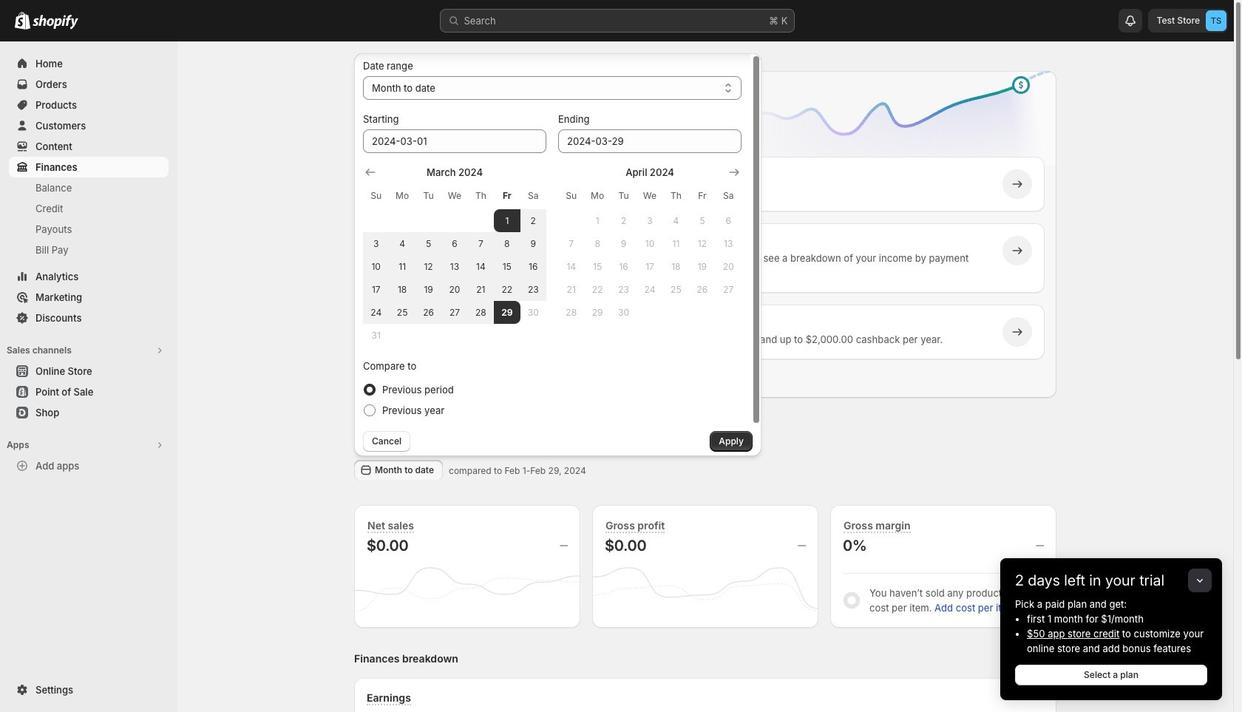 Task type: describe. For each thing, give the bounding box(es) containing it.
0 horizontal spatial shopify image
[[15, 12, 30, 30]]

sunday element for monday "element" related to 2nd thursday "element" from the right
[[363, 183, 389, 209]]

line chart image
[[721, 68, 1060, 189]]

saturday element for friday "element" for 2nd thursday "element" from the right
[[520, 183, 547, 209]]

2 thursday element from the left
[[663, 183, 689, 209]]

saturday element for first thursday "element" from the right's friday "element"
[[716, 183, 742, 209]]

monday element for first thursday "element" from the right
[[585, 183, 611, 209]]

select a plan image
[[386, 177, 401, 192]]

1 horizontal spatial shopify image
[[33, 15, 78, 30]]

2 grid from the left
[[558, 165, 742, 324]]

1 grid from the left
[[363, 165, 547, 347]]



Task type: locate. For each thing, give the bounding box(es) containing it.
tuesday element for monday "element" for first thursday "element" from the right
[[611, 183, 637, 209]]

2 sunday element from the left
[[558, 183, 585, 209]]

0 horizontal spatial saturday element
[[520, 183, 547, 209]]

0 horizontal spatial grid
[[363, 165, 547, 347]]

1 horizontal spatial wednesday element
[[637, 183, 663, 209]]

wednesday element
[[442, 183, 468, 209], [637, 183, 663, 209]]

shopify image
[[15, 12, 30, 30], [33, 15, 78, 30]]

tuesday element for monday "element" related to 2nd thursday "element" from the right
[[416, 183, 442, 209]]

0 horizontal spatial tuesday element
[[416, 183, 442, 209]]

thursday element
[[468, 183, 494, 209], [663, 183, 689, 209]]

0 horizontal spatial wednesday element
[[442, 183, 468, 209]]

test store image
[[1206, 10, 1227, 31]]

friday element for first thursday "element" from the right
[[689, 183, 716, 209]]

2 monday element from the left
[[585, 183, 611, 209]]

1 horizontal spatial sunday element
[[558, 183, 585, 209]]

friday element for 2nd thursday "element" from the right
[[494, 183, 520, 209]]

0 horizontal spatial sunday element
[[363, 183, 389, 209]]

1 thursday element from the left
[[468, 183, 494, 209]]

1 saturday element from the left
[[520, 183, 547, 209]]

1 sunday element from the left
[[363, 183, 389, 209]]

1 horizontal spatial grid
[[558, 165, 742, 324]]

grid
[[363, 165, 547, 347], [558, 165, 742, 324]]

2 saturday element from the left
[[716, 183, 742, 209]]

1 monday element from the left
[[389, 183, 416, 209]]

2 friday element from the left
[[689, 183, 716, 209]]

monday element
[[389, 183, 416, 209], [585, 183, 611, 209]]

0 horizontal spatial friday element
[[494, 183, 520, 209]]

set up shopify payments image
[[386, 243, 401, 258]]

1 horizontal spatial thursday element
[[663, 183, 689, 209]]

wednesday element for first thursday "element" from the right
[[637, 183, 663, 209]]

None text field
[[363, 129, 547, 153], [558, 129, 742, 153], [363, 129, 547, 153], [558, 129, 742, 153]]

friday element
[[494, 183, 520, 209], [689, 183, 716, 209]]

tuesday element
[[416, 183, 442, 209], [611, 183, 637, 209]]

2 tuesday element from the left
[[611, 183, 637, 209]]

sunday element for monday "element" for first thursday "element" from the right
[[558, 183, 585, 209]]

monday element for 2nd thursday "element" from the right
[[389, 183, 416, 209]]

saturday element
[[520, 183, 547, 209], [716, 183, 742, 209]]

0 horizontal spatial thursday element
[[468, 183, 494, 209]]

1 wednesday element from the left
[[442, 183, 468, 209]]

1 tuesday element from the left
[[416, 183, 442, 209]]

1 horizontal spatial saturday element
[[716, 183, 742, 209]]

1 horizontal spatial tuesday element
[[611, 183, 637, 209]]

2 wednesday element from the left
[[637, 183, 663, 209]]

1 friday element from the left
[[494, 183, 520, 209]]

sunday element
[[363, 183, 389, 209], [558, 183, 585, 209]]

wednesday element for 2nd thursday "element" from the right
[[442, 183, 468, 209]]

1 horizontal spatial friday element
[[689, 183, 716, 209]]

1 horizontal spatial monday element
[[585, 183, 611, 209]]

0 horizontal spatial monday element
[[389, 183, 416, 209]]



Task type: vqa. For each thing, say whether or not it's contained in the screenshot.
2023
no



